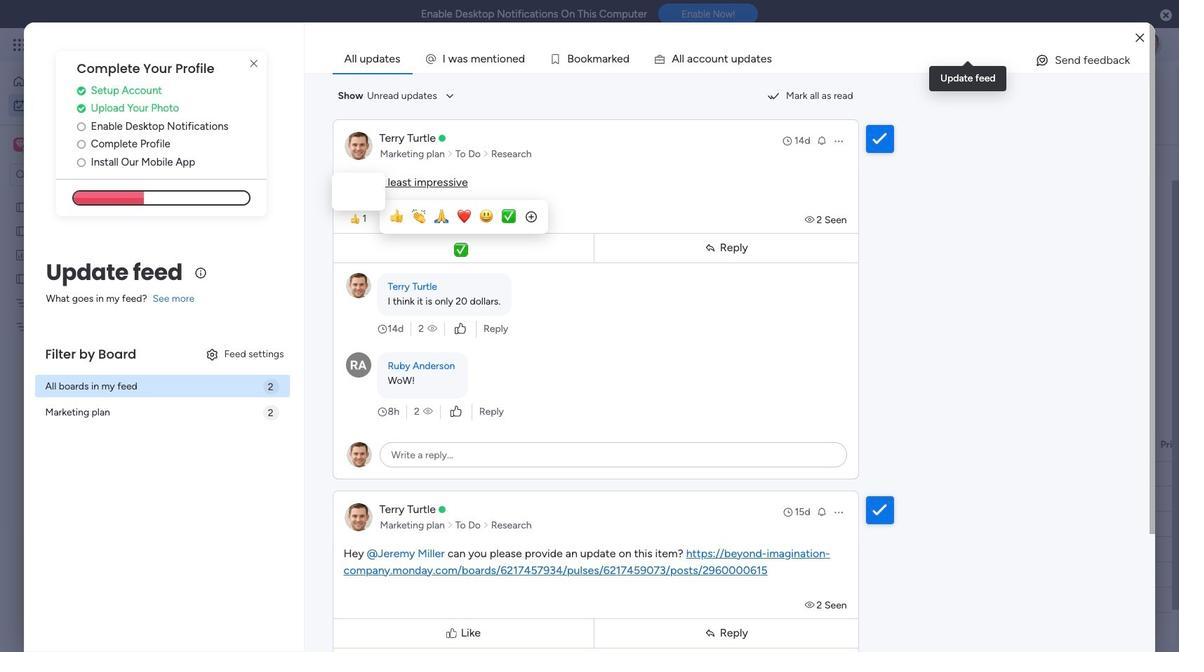 Task type: vqa. For each thing, say whether or not it's contained in the screenshot.
Reminder icon
yes



Task type: describe. For each thing, give the bounding box(es) containing it.
Filter dashboard by text search field
[[272, 151, 404, 173]]

0 vertical spatial v2 like image
[[455, 321, 466, 337]]

circle o image
[[77, 157, 86, 168]]

0 vertical spatial v2 seen image
[[805, 214, 817, 226]]

terry turtle image
[[1140, 34, 1163, 56]]

see plans image
[[233, 37, 246, 53]]

check circle image
[[77, 103, 86, 114]]

search everything image
[[1058, 38, 1072, 52]]

1 workspace image from the left
[[13, 137, 27, 152]]

2 vertical spatial option
[[0, 194, 179, 197]]

options image for 2nd the reminder icon
[[833, 507, 845, 518]]

public board image
[[15, 272, 28, 285]]

1 vertical spatial option
[[8, 94, 171, 117]]

Search in workspace field
[[29, 167, 117, 183]]

close image
[[1137, 33, 1145, 43]]

select product image
[[13, 38, 27, 52]]

help image
[[1089, 38, 1103, 52]]

give feedback image
[[1036, 53, 1050, 67]]

options image for 1st the reminder icon
[[833, 135, 845, 146]]



Task type: locate. For each thing, give the bounding box(es) containing it.
1 vertical spatial public board image
[[15, 224, 28, 237]]

public dashboard image
[[15, 248, 28, 261]]

1 vertical spatial options image
[[833, 507, 845, 518]]

0 vertical spatial circle o image
[[77, 121, 86, 132]]

circle o image down check circle icon
[[77, 121, 86, 132]]

1 vertical spatial circle o image
[[77, 139, 86, 150]]

dapulse x slim image
[[246, 55, 262, 72]]

v2 seen image
[[423, 405, 433, 419]]

circle o image
[[77, 121, 86, 132], [77, 139, 86, 150]]

v2 like image
[[455, 321, 466, 337], [451, 404, 462, 420]]

1 public board image from the top
[[15, 200, 28, 213]]

2 public board image from the top
[[15, 224, 28, 237]]

slider arrow image
[[447, 519, 453, 533]]

workspace selection element
[[13, 136, 117, 155]]

search image
[[388, 157, 399, 168]]

option
[[8, 70, 171, 93], [8, 94, 171, 117], [0, 194, 179, 197]]

option up check circle icon
[[8, 70, 171, 93]]

0 horizontal spatial tab
[[207, 122, 257, 145]]

option up workspace selection element
[[8, 94, 171, 117]]

circle o image up circle o image
[[77, 139, 86, 150]]

1 vertical spatial v2 like image
[[451, 404, 462, 420]]

slider arrow image for 2nd the reminder icon
[[483, 519, 489, 533]]

None search field
[[272, 151, 404, 173]]

2 reminder image from the top
[[816, 506, 828, 517]]

check circle image
[[77, 86, 86, 96]]

2 circle o image from the top
[[77, 139, 86, 150]]

tab
[[333, 45, 413, 73], [207, 122, 257, 145]]

2 options image from the top
[[833, 507, 845, 518]]

reminder image
[[816, 134, 828, 146], [816, 506, 828, 517]]

public board image
[[15, 200, 28, 213], [15, 224, 28, 237]]

1 vertical spatial tab
[[207, 122, 257, 145]]

1 horizontal spatial tab
[[333, 45, 413, 73]]

slider arrow image for 1st the reminder icon
[[483, 147, 489, 161]]

0 vertical spatial reminder image
[[816, 134, 828, 146]]

workspace image
[[13, 137, 27, 152], [16, 137, 25, 152]]

tab list
[[333, 45, 1151, 73]]

1 vertical spatial v2 seen image
[[428, 322, 438, 336]]

0 vertical spatial public board image
[[15, 200, 28, 213]]

dapulse close image
[[1161, 8, 1173, 22]]

slider arrow image
[[447, 147, 453, 161], [483, 147, 489, 161], [483, 519, 489, 533]]

0 vertical spatial option
[[8, 70, 171, 93]]

1 circle o image from the top
[[77, 121, 86, 132]]

v2 seen image
[[805, 214, 817, 226], [428, 322, 438, 336], [805, 599, 817, 611]]

list box
[[0, 192, 179, 528]]

option down "search in workspace" field
[[0, 194, 179, 197]]

column header
[[850, 433, 935, 457]]

dialog
[[332, 172, 385, 210]]

0 vertical spatial options image
[[833, 135, 845, 146]]

options image
[[833, 135, 845, 146], [833, 507, 845, 518]]

0 vertical spatial tab
[[333, 45, 413, 73]]

2 vertical spatial v2 seen image
[[805, 599, 817, 611]]

1 reminder image from the top
[[816, 134, 828, 146]]

1 vertical spatial reminder image
[[816, 506, 828, 517]]

1 options image from the top
[[833, 135, 845, 146]]

2 workspace image from the left
[[16, 137, 25, 152]]



